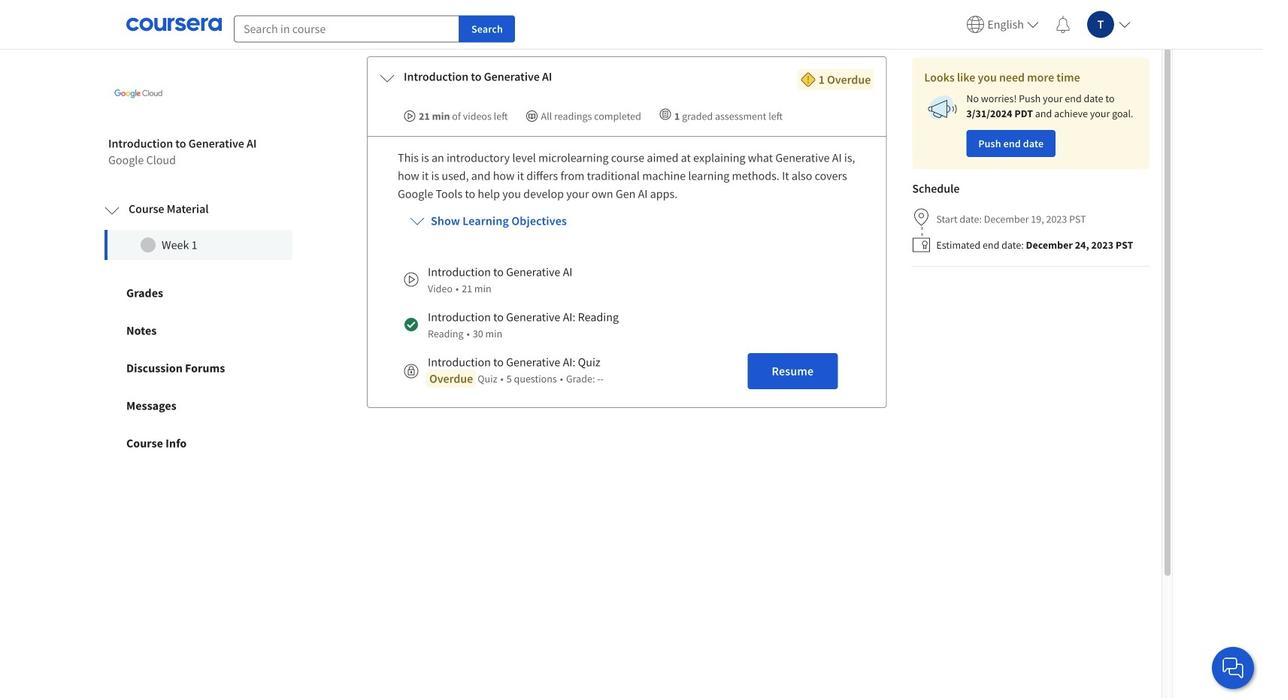Task type: describe. For each thing, give the bounding box(es) containing it.
google cloud image
[[108, 64, 168, 124]]

Search in course text field
[[234, 15, 460, 42]]

loud megaphone image image
[[925, 91, 961, 127]]



Task type: vqa. For each thing, say whether or not it's contained in the screenshot.
Master of Science in Information Systems
no



Task type: locate. For each thing, give the bounding box(es) containing it.
help center image
[[1224, 660, 1243, 678]]

coursera image
[[126, 12, 222, 36]]



